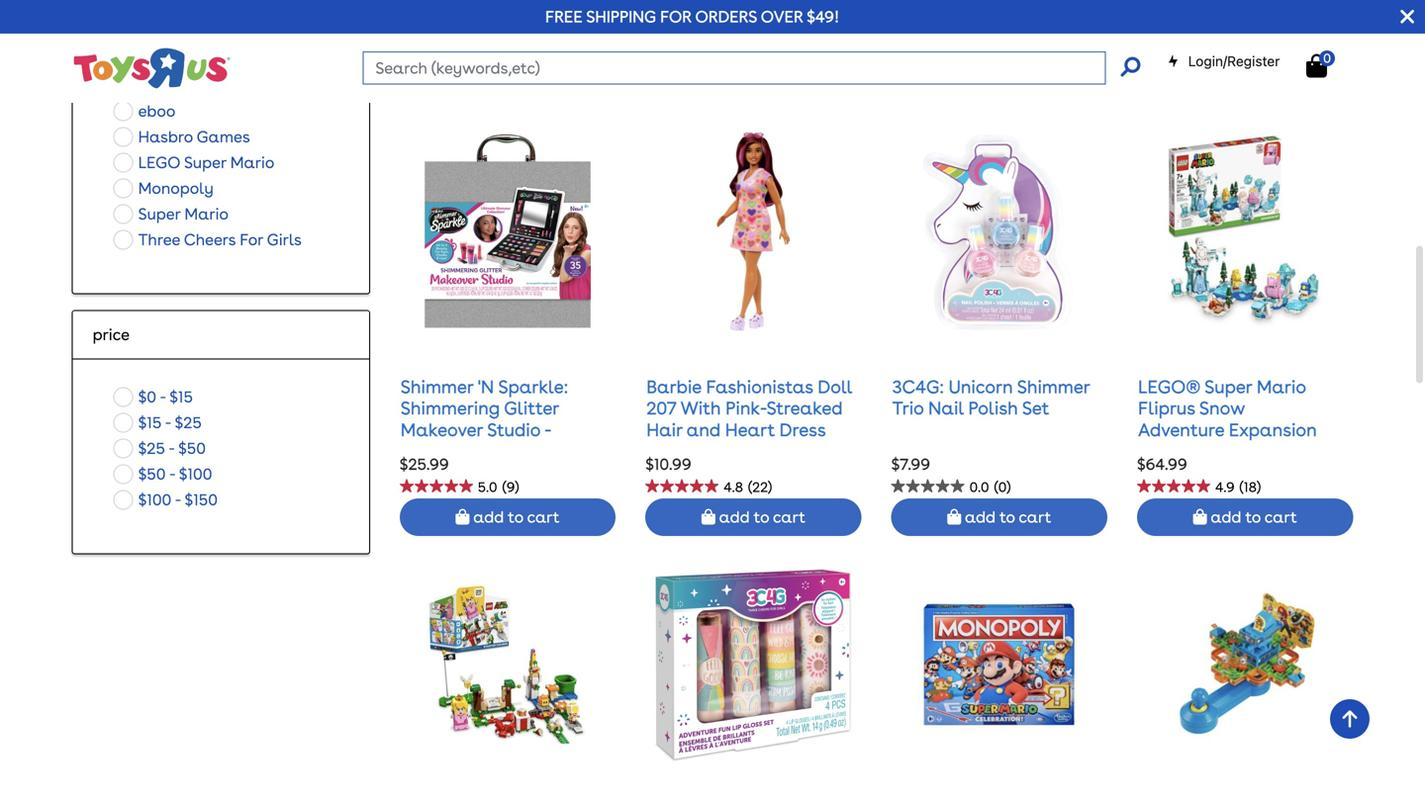 Task type: locate. For each thing, give the bounding box(es) containing it.
1 horizontal spatial shopping bag image
[[702, 509, 716, 525]]

$15 up $15 - $25
[[170, 387, 193, 407]]

1 vertical spatial $15
[[138, 413, 162, 432]]

- down $25 - $50
[[169, 465, 175, 484]]

- left $150 on the bottom left of the page
[[175, 490, 181, 510]]

1 horizontal spatial mario
[[230, 153, 275, 172]]

1 shimmer from the left
[[401, 377, 473, 398]]

-
[[160, 387, 166, 407], [165, 413, 171, 432], [545, 420, 551, 441], [169, 439, 175, 458], [169, 465, 175, 484], [175, 490, 181, 510]]

set inside 3c4g: unicorn shimmer trio nail polish set
[[1023, 398, 1050, 419]]

- down $15 - $25
[[169, 439, 175, 458]]

1 horizontal spatial $21.99
[[892, 21, 937, 41]]

mario inside 'lego® super mario fliprus snow adventure expansion set 71417 building set, 567 pieces'
[[1257, 377, 1306, 398]]

games
[[197, 127, 250, 146]]

71417
[[1170, 441, 1212, 462]]

cart
[[527, 74, 560, 94], [773, 74, 806, 94], [1019, 74, 1052, 94], [527, 508, 560, 527], [773, 508, 806, 527], [1019, 508, 1052, 527], [1265, 508, 1298, 527]]

- inside $50 - $100 button
[[169, 465, 175, 484]]

$10.99 up login/register button at the right of page
[[1138, 21, 1184, 41]]

- down the $0 - $15
[[165, 413, 171, 432]]

nail
[[929, 398, 964, 419]]

1 vertical spatial $100
[[138, 490, 171, 510]]

eboo
[[138, 101, 176, 121]]

&
[[575, 462, 587, 484]]

$21.99 left orders
[[646, 21, 691, 41]]

2 horizontal spatial super
[[1205, 377, 1253, 398]]

3c4g: adventure fun: lip gloss set image
[[655, 566, 853, 765]]

1 horizontal spatial barbie
[[647, 377, 702, 398]]

'n
[[478, 377, 494, 398]]

shopping bag image down and
[[702, 509, 716, 525]]

1 horizontal spatial super
[[184, 153, 226, 172]]

for
[[240, 230, 263, 249], [440, 462, 466, 484]]

- right $0 on the left
[[160, 387, 166, 407]]

0 horizontal spatial $100
[[138, 490, 171, 510]]

3c4g
[[138, 24, 180, 43]]

heart
[[725, 420, 775, 441]]

0 vertical spatial for
[[240, 230, 263, 249]]

0 horizontal spatial $10.99
[[646, 455, 692, 474]]

2 shopping bag image from the left
[[702, 509, 716, 525]]

super down hasbro games
[[184, 153, 226, 172]]

1 vertical spatial $50
[[138, 465, 166, 484]]

- inside the $15 - $25 button
[[165, 413, 171, 432]]

barbie
[[138, 50, 188, 69], [647, 377, 702, 398]]

4.0
[[1216, 46, 1235, 62]]

set
[[1023, 398, 1050, 419], [1139, 441, 1165, 462]]

4.8
[[724, 479, 743, 496]]

0 horizontal spatial shopping bag image
[[456, 509, 470, 525]]

0 vertical spatial $15
[[170, 387, 193, 407]]

1 horizontal spatial $100
[[179, 465, 212, 484]]

$15 - $25
[[138, 413, 202, 432]]

streaked
[[767, 398, 843, 419]]

(3)
[[1240, 46, 1256, 62]]

barbie for barbie fashionistas doll 207 with pink-streaked hair and heart dress
[[647, 377, 702, 398]]

1 horizontal spatial set
[[1139, 441, 1165, 462]]

barbie up cra-z-art button
[[138, 50, 188, 69]]

0 vertical spatial set
[[1023, 398, 1050, 419]]

add to cart
[[470, 74, 560, 94], [716, 74, 806, 94], [962, 74, 1052, 94], [470, 508, 560, 527], [716, 508, 806, 527], [962, 508, 1052, 527], [1207, 508, 1298, 527]]

lego super mario button
[[108, 150, 281, 176]]

mario
[[230, 153, 275, 172], [185, 204, 229, 224], [1257, 377, 1306, 398]]

0.0 (0)
[[478, 46, 519, 62], [724, 46, 765, 62], [970, 46, 1011, 62], [970, 479, 1011, 496]]

$25 up $25 - $50
[[175, 413, 202, 432]]

for inside shimmer 'n sparkle: shimmering glitter makeover studio - beauty kit 35pc+ all-in- one for eye, cheeks & lips, ages 8+
[[440, 462, 466, 484]]

z-
[[173, 76, 189, 95]]

barbie fashionistas doll 207 with pink-streaked hair and heart dress image
[[672, 133, 835, 331]]

1 vertical spatial $25
[[138, 439, 165, 458]]

0 horizontal spatial $15
[[138, 413, 162, 432]]

barbie inside "barbie fashionistas doll 207 with pink-streaked hair and heart dress"
[[647, 377, 702, 398]]

shopping bag image
[[456, 509, 470, 525], [702, 509, 716, 525]]

shopping bag image down ages at the left bottom of page
[[456, 509, 470, 525]]

0 vertical spatial super
[[184, 153, 226, 172]]

orders
[[695, 7, 757, 26]]

2 $21.99 from the left
[[892, 21, 937, 41]]

$15
[[170, 387, 193, 407], [138, 413, 162, 432]]

0.0
[[478, 46, 498, 62], [724, 46, 744, 62], [970, 46, 990, 62], [970, 479, 990, 496]]

$150
[[185, 490, 218, 510]]

$25
[[175, 413, 202, 432], [138, 439, 165, 458]]

barbie inside button
[[138, 50, 188, 69]]

$50 down $25 - $50 button
[[138, 465, 166, 484]]

$15 down $0 - $15 button
[[138, 413, 162, 432]]

studio
[[487, 420, 541, 441]]

None search field
[[363, 51, 1141, 85]]

1 vertical spatial barbie
[[647, 377, 702, 398]]

set right polish
[[1023, 398, 1050, 419]]

close button image
[[1401, 6, 1415, 28]]

0 horizontal spatial super
[[138, 204, 181, 224]]

add
[[473, 74, 504, 94], [719, 74, 750, 94], [965, 74, 996, 94], [473, 508, 504, 527], [719, 508, 750, 527], [965, 508, 996, 527], [1211, 508, 1242, 527]]

$21.99
[[646, 21, 691, 41], [892, 21, 937, 41]]

1 vertical spatial for
[[440, 462, 466, 484]]

three cheers for girls button
[[108, 227, 308, 253]]

0 vertical spatial $10.99
[[1138, 21, 1184, 41]]

shimmer 'n sparkle: shimmering glitter makeover studio - beauty kit 35pc+ all-in-one for eye, cheeks & lips, ages 8+ image
[[409, 133, 607, 331]]

lego® super mario fliprus snow adventure expansion set 71417 building set, 567 pieces link
[[1139, 377, 1320, 484]]

hair
[[647, 420, 683, 441]]

set inside 'lego® super mario fliprus snow adventure expansion set 71417 building set, 567 pieces'
[[1139, 441, 1165, 462]]

barbie for barbie
[[138, 50, 188, 69]]

(0)
[[503, 46, 519, 62], [749, 46, 765, 62], [995, 46, 1011, 62], [995, 479, 1011, 496]]

mario for lego® super mario fliprus snow adventure expansion set 71417 building set, 567 pieces
[[1257, 377, 1306, 398]]

set up 567
[[1139, 441, 1165, 462]]

mario up cheers
[[185, 204, 229, 224]]

with
[[681, 398, 721, 419]]

- for $100
[[169, 465, 175, 484]]

0 horizontal spatial shimmer
[[401, 377, 473, 398]]

2 vertical spatial super
[[1205, 377, 1253, 398]]

for up ages at the left bottom of page
[[440, 462, 466, 484]]

$100 down $50 - $100 button
[[138, 490, 171, 510]]

1 vertical spatial set
[[1139, 441, 1165, 462]]

0 horizontal spatial set
[[1023, 398, 1050, 419]]

$100 up $150 on the bottom left of the page
[[179, 465, 212, 484]]

set for adventure expansion
[[1139, 441, 1165, 462]]

lips,
[[401, 484, 438, 505]]

$50 up $50 - $100
[[178, 439, 206, 458]]

lego® super mario fliprus snow adventure expansion set 71417 building set, 567 pieces
[[1139, 377, 1320, 484]]

2 horizontal spatial mario
[[1257, 377, 1306, 398]]

0 horizontal spatial for
[[240, 230, 263, 249]]

- down "glitter"
[[545, 420, 551, 441]]

polish
[[969, 398, 1018, 419]]

1 horizontal spatial for
[[440, 462, 466, 484]]

- for $15
[[160, 387, 166, 407]]

add to cart button
[[400, 65, 616, 103], [646, 65, 862, 103], [892, 65, 1108, 103], [400, 499, 616, 537], [646, 499, 862, 537], [892, 499, 1108, 537], [1138, 499, 1354, 537]]

0 vertical spatial barbie
[[138, 50, 188, 69]]

mario for lego super mario
[[230, 153, 275, 172]]

shimmer up polish
[[1018, 377, 1090, 398]]

2 vertical spatial mario
[[1257, 377, 1306, 398]]

shimmer up shimmering
[[401, 377, 473, 398]]

super for lego
[[184, 153, 226, 172]]

1 vertical spatial mario
[[185, 204, 229, 224]]

shopping bag image
[[1307, 54, 1328, 78], [456, 76, 470, 92], [702, 76, 716, 92], [948, 76, 962, 92], [948, 509, 962, 525], [1194, 509, 1207, 525]]

1 horizontal spatial $25
[[175, 413, 202, 432]]

1 horizontal spatial $10.99
[[1138, 21, 1184, 41]]

for left girls
[[240, 230, 263, 249]]

- for $150
[[175, 490, 181, 510]]

super inside 'lego® super mario fliprus snow adventure expansion set 71417 building set, 567 pieces'
[[1205, 377, 1253, 398]]

1 horizontal spatial shimmer
[[1018, 377, 1090, 398]]

hasbro games button
[[108, 124, 256, 150]]

1 vertical spatial $10.99
[[646, 455, 692, 474]]

0 horizontal spatial $50
[[138, 465, 166, 484]]

one
[[401, 462, 436, 484]]

free shipping for orders over $49! link
[[546, 7, 840, 26]]

mario up set, on the right of the page
[[1257, 377, 1306, 398]]

barbie up 207
[[647, 377, 702, 398]]

cra-z-art
[[138, 76, 213, 95]]

$10.99
[[1138, 21, 1184, 41], [646, 455, 692, 474]]

hasbro games
[[138, 127, 250, 146]]

epoch games super mario maze game dx, with collectible action figures image
[[1164, 566, 1327, 765]]

kit
[[466, 441, 490, 462]]

1 vertical spatial super
[[138, 204, 181, 224]]

super up snow
[[1205, 377, 1253, 398]]

0 vertical spatial mario
[[230, 153, 275, 172]]

$25 down the $15 - $25 button
[[138, 439, 165, 458]]

0 horizontal spatial barbie
[[138, 50, 188, 69]]

- inside shimmer 'n sparkle: shimmering glitter makeover studio - beauty kit 35pc+ all-in- one for eye, cheeks & lips, ages 8+
[[545, 420, 551, 441]]

cra-z-art button
[[108, 73, 219, 98]]

- inside $25 - $50 button
[[169, 439, 175, 458]]

- inside the $100 - $150 button
[[175, 490, 181, 510]]

barbie button
[[108, 47, 193, 73]]

beauty
[[401, 441, 462, 462]]

super up three
[[138, 204, 181, 224]]

mario down games
[[230, 153, 275, 172]]

eboo button
[[108, 98, 182, 124]]

- inside $0 - $15 button
[[160, 387, 166, 407]]

0
[[1324, 50, 1332, 66]]

2 shimmer from the left
[[1018, 377, 1090, 398]]

Enter Keyword or Item No. search field
[[363, 51, 1106, 85]]

0 horizontal spatial $21.99
[[646, 21, 691, 41]]

$21.99 right $49!
[[892, 21, 937, 41]]

lego® super mario adventures with peach starter course 71403 building set, 354 pieces image
[[426, 566, 589, 765]]

shimmering
[[401, 398, 500, 419]]

$10.99 down hair
[[646, 455, 692, 474]]

lego® super mario fliprus snow adventure expansion set 71417 building set, 567 pieces image
[[1164, 133, 1327, 331]]

0 vertical spatial $50
[[178, 439, 206, 458]]

1 shopping bag image from the left
[[456, 509, 470, 525]]

$50
[[178, 439, 206, 458], [138, 465, 166, 484]]

3c4g: unicorn shimmer trio nail polish set
[[893, 377, 1090, 419]]

super mario
[[138, 204, 229, 224]]

$100 - $150 button
[[108, 487, 224, 513]]



Task type: describe. For each thing, give the bounding box(es) containing it.
over
[[761, 7, 803, 26]]

toys r us image
[[72, 46, 230, 91]]

$50 - $100 button
[[108, 462, 218, 487]]

three cheers for girls
[[138, 230, 302, 249]]

4.8 (22)
[[724, 479, 772, 496]]

lego
[[138, 153, 180, 172]]

$15 - $25 button
[[108, 410, 208, 436]]

3c4g: unicorn shimmer trio nail polish set link
[[893, 377, 1090, 419]]

ages
[[442, 484, 484, 505]]

unicorn
[[949, 377, 1013, 398]]

price
[[93, 325, 130, 344]]

shimmer inside shimmer 'n sparkle: shimmering glitter makeover studio - beauty kit 35pc+ all-in- one for eye, cheeks & lips, ages 8+
[[401, 377, 473, 398]]

cra-
[[138, 76, 173, 95]]

1 horizontal spatial $50
[[178, 439, 206, 458]]

hasbro
[[138, 127, 193, 146]]

cheers
[[184, 230, 236, 249]]

price element
[[93, 323, 349, 347]]

4.9 (18)
[[1216, 479, 1261, 496]]

3c4g:
[[893, 377, 944, 398]]

login/register
[[1189, 53, 1280, 69]]

three
[[138, 230, 180, 249]]

glitter
[[504, 398, 559, 419]]

super for lego®
[[1205, 377, 1253, 398]]

$0 - $15 button
[[108, 384, 199, 410]]

$25 - $50 button
[[108, 436, 212, 462]]

0 vertical spatial $25
[[175, 413, 202, 432]]

(22)
[[748, 479, 772, 496]]

0 link
[[1307, 50, 1348, 79]]

free
[[546, 7, 583, 26]]

monopoly super mario celebration image
[[918, 566, 1081, 765]]

set,
[[1289, 441, 1320, 462]]

$100 - $150
[[138, 490, 218, 510]]

shimmer inside 3c4g: unicorn shimmer trio nail polish set
[[1018, 377, 1090, 398]]

girls
[[267, 230, 302, 249]]

(18)
[[1240, 479, 1261, 496]]

$44.99
[[400, 21, 450, 41]]

shimmer 'n sparkle: shimmering glitter makeover studio - beauty kit 35pc+ all-in- one for eye, cheeks & lips, ages 8+
[[401, 377, 603, 505]]

lego super mario
[[138, 153, 275, 172]]

(9)
[[503, 479, 519, 496]]

35pc+
[[494, 441, 545, 462]]

fashionistas
[[706, 377, 813, 398]]

$49!
[[807, 7, 840, 26]]

0 vertical spatial $100
[[179, 465, 212, 484]]

eye,
[[471, 462, 506, 484]]

doll
[[818, 377, 852, 398]]

$0
[[138, 387, 156, 407]]

lego®
[[1139, 377, 1201, 398]]

3c4g: unicorn shimmer trio nail polish set image
[[900, 133, 1099, 331]]

super mario button
[[108, 201, 235, 227]]

4.0 (3)
[[1216, 46, 1256, 62]]

- for $25
[[165, 413, 171, 432]]

for inside button
[[240, 230, 263, 249]]

free shipping for orders over $49!
[[546, 7, 840, 26]]

snow
[[1200, 398, 1245, 419]]

- for $50
[[169, 439, 175, 458]]

$25.99
[[400, 455, 449, 474]]

1 $21.99 from the left
[[646, 21, 691, 41]]

5.0 (9)
[[478, 479, 519, 496]]

barbie fashionistas doll 207 with pink-streaked hair and heart dress
[[647, 377, 852, 441]]

building
[[1217, 441, 1285, 462]]

for
[[661, 7, 692, 26]]

in-
[[580, 441, 603, 462]]

$64.99
[[1138, 455, 1188, 474]]

login/register button
[[1168, 51, 1280, 71]]

shopping bag image for and
[[702, 509, 716, 525]]

shipping
[[587, 7, 656, 26]]

$50 - $100
[[138, 465, 212, 484]]

5.0
[[478, 479, 498, 496]]

$0 - $15
[[138, 387, 193, 407]]

4.9
[[1216, 479, 1235, 496]]

8+
[[488, 484, 509, 505]]

3c4g button
[[108, 21, 186, 47]]

monopoly button
[[108, 176, 220, 201]]

pieces
[[1173, 462, 1225, 484]]

barbie fashionistas doll 207 with pink-streaked hair and heart dress link
[[647, 377, 852, 441]]

207
[[647, 398, 677, 419]]

monopoly
[[138, 179, 214, 198]]

sparkle:
[[498, 377, 568, 398]]

1 horizontal spatial $15
[[170, 387, 193, 407]]

shopping bag image for beauty
[[456, 509, 470, 525]]

all-
[[549, 441, 580, 462]]

$25 - $50
[[138, 439, 206, 458]]

makeover
[[401, 420, 483, 441]]

shimmer 'n sparkle: shimmering glitter makeover studio - beauty kit 35pc+ all-in- one for eye, cheeks & lips, ages 8+ link
[[401, 377, 603, 505]]

art
[[189, 76, 213, 95]]

567
[[1139, 462, 1169, 484]]

$7.99
[[892, 455, 931, 474]]

dress
[[780, 420, 826, 441]]

set for polish
[[1023, 398, 1050, 419]]

shopping bag image inside 0 link
[[1307, 54, 1328, 78]]

fliprus
[[1139, 398, 1196, 419]]

0 horizontal spatial $25
[[138, 439, 165, 458]]

0 horizontal spatial mario
[[185, 204, 229, 224]]



Task type: vqa. For each thing, say whether or not it's contained in the screenshot.
bottommost $15
yes



